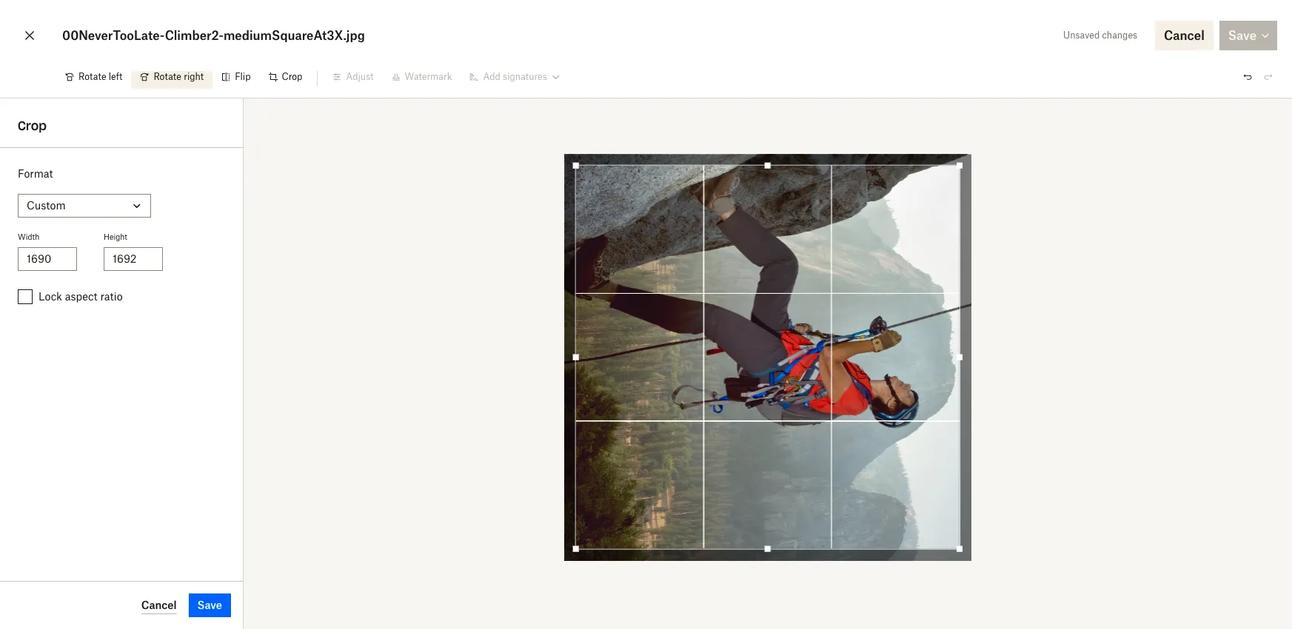 Task type: vqa. For each thing, say whether or not it's contained in the screenshot.
Rotate right
yes



Task type: locate. For each thing, give the bounding box(es) containing it.
rotate
[[79, 71, 106, 82], [154, 71, 181, 82]]

1 vertical spatial cancel
[[141, 599, 177, 612]]

0 vertical spatial cancel button
[[1156, 21, 1214, 50]]

Height number field
[[113, 251, 154, 267]]

cancel for bottom 'cancel' button
[[141, 599, 177, 612]]

1 horizontal spatial rotate
[[154, 71, 181, 82]]

save
[[197, 599, 222, 612]]

0 horizontal spatial cancel button
[[141, 597, 177, 615]]

1 horizontal spatial crop
[[282, 71, 303, 82]]

0 horizontal spatial cancel
[[141, 599, 177, 612]]

2 rotate from the left
[[154, 71, 181, 82]]

rotate inside button
[[79, 71, 106, 82]]

cancel button left save button
[[141, 597, 177, 615]]

rotate left right
[[154, 71, 181, 82]]

cancel right "changes"
[[1165, 28, 1205, 43]]

cancel left save
[[141, 599, 177, 612]]

cancel
[[1165, 28, 1205, 43], [141, 599, 177, 612]]

crop down mediumsquareat3x.jpg at top left
[[282, 71, 303, 82]]

unsaved changes
[[1064, 30, 1138, 41]]

1 horizontal spatial cancel button
[[1156, 21, 1214, 50]]

crop
[[282, 71, 303, 82], [18, 119, 47, 133]]

0 vertical spatial crop
[[282, 71, 303, 82]]

ratio
[[100, 290, 123, 303]]

rotate left left
[[79, 71, 106, 82]]

width
[[18, 233, 39, 242]]

cancel button right "changes"
[[1156, 21, 1214, 50]]

1 rotate from the left
[[79, 71, 106, 82]]

00nevertoolate-
[[62, 28, 165, 43]]

cancel inside button
[[1165, 28, 1205, 43]]

crop up format
[[18, 119, 47, 133]]

rotate right
[[154, 71, 204, 82]]

uploads alert
[[947, 252, 1274, 630]]

0 horizontal spatial rotate
[[79, 71, 106, 82]]

1 horizontal spatial cancel
[[1165, 28, 1205, 43]]

rotate right button
[[131, 65, 213, 89]]

mediumsquareat3x.jpg
[[224, 28, 365, 43]]

save button
[[189, 594, 231, 618]]

rotate inside button
[[154, 71, 181, 82]]

flip
[[235, 71, 251, 82]]

0 horizontal spatial crop
[[18, 119, 47, 133]]

0 vertical spatial cancel
[[1165, 28, 1205, 43]]

aspect
[[65, 290, 98, 303]]

right
[[184, 71, 204, 82]]

lock
[[39, 290, 62, 303]]

cancel button
[[1156, 21, 1214, 50], [141, 597, 177, 615]]



Task type: describe. For each thing, give the bounding box(es) containing it.
uploads
[[960, 266, 1007, 281]]

Format button
[[18, 194, 151, 218]]

rotate for rotate left
[[79, 71, 106, 82]]

close image
[[21, 24, 39, 47]]

1 vertical spatial crop
[[18, 119, 47, 133]]

left
[[109, 71, 123, 82]]

crop button
[[260, 65, 311, 89]]

rotate left
[[79, 71, 123, 82]]

1 vertical spatial cancel button
[[141, 597, 177, 615]]

cancel for rightmost 'cancel' button
[[1165, 28, 1205, 43]]

Width number field
[[27, 251, 68, 267]]

format
[[18, 167, 53, 180]]

unsaved
[[1064, 30, 1100, 41]]

height
[[104, 233, 127, 242]]

upload complete image
[[960, 300, 977, 318]]

changes
[[1103, 30, 1138, 41]]

custom
[[27, 199, 66, 212]]

rotate left button
[[56, 65, 131, 89]]

climber2-
[[165, 28, 224, 43]]

flip button
[[213, 65, 260, 89]]

crop inside button
[[282, 71, 303, 82]]

lock aspect ratio
[[39, 290, 123, 303]]

00nevertoolate-climber2-mediumsquareat3x.jpg
[[62, 28, 365, 43]]

rotate for rotate right
[[154, 71, 181, 82]]



